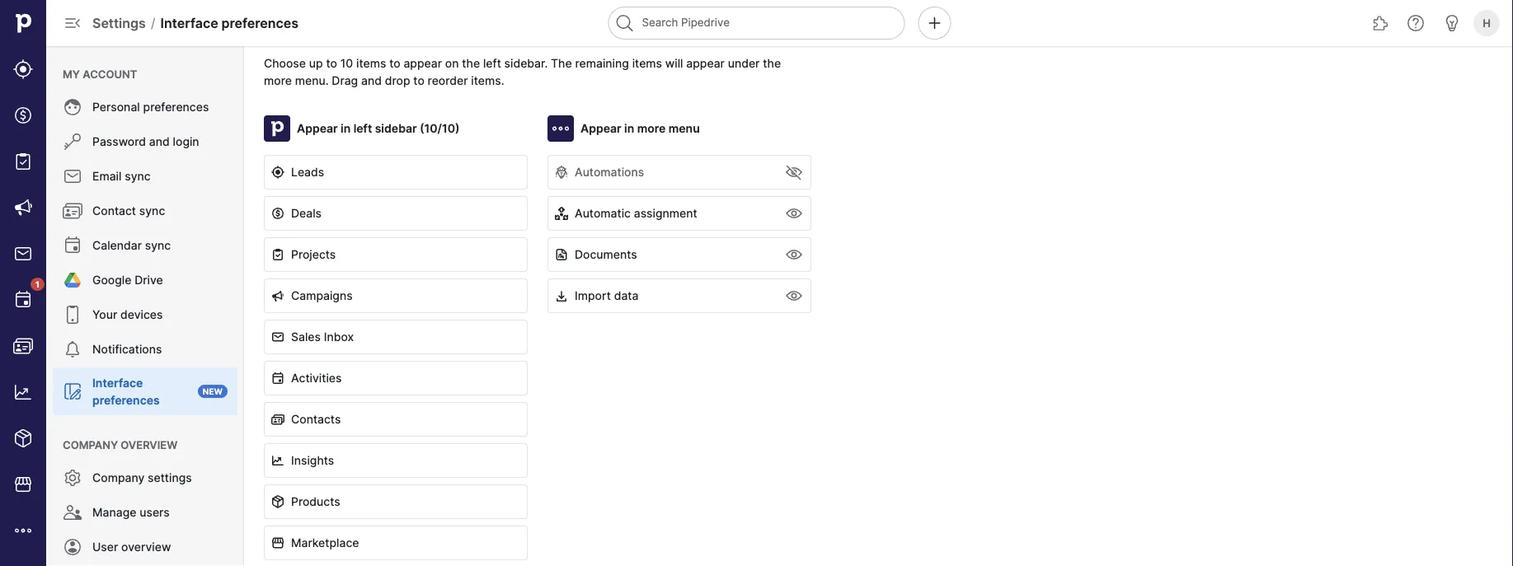 Task type: vqa. For each thing, say whether or not it's contained in the screenshot.
01
no



Task type: locate. For each thing, give the bounding box(es) containing it.
color primary image left deals
[[271, 207, 285, 220]]

appear right will
[[687, 56, 725, 70]]

and inside choose up to 10 items to appear on the left sidebar. the remaining items will appear under the more menu. drag and drop to reorder items.
[[361, 73, 382, 87]]

color primary image left contacts
[[271, 413, 285, 426]]

1 horizontal spatial interface
[[160, 15, 218, 31]]

preferences up choose on the left top
[[222, 15, 299, 31]]

color primary image left marketplace
[[271, 537, 285, 550]]

password
[[92, 135, 146, 149]]

documents
[[575, 248, 637, 262]]

color undefined image
[[63, 97, 82, 117], [63, 167, 82, 186], [63, 201, 82, 221], [63, 236, 82, 256], [63, 271, 82, 290], [13, 290, 33, 310], [63, 305, 82, 325], [63, 340, 82, 360], [63, 382, 82, 402], [63, 469, 82, 488], [63, 503, 82, 523]]

color primary image inside products "button"
[[271, 496, 285, 509]]

left
[[483, 56, 501, 70], [354, 122, 372, 136]]

color primary image inside the sales inbox button
[[271, 331, 285, 344]]

1
[[35, 280, 40, 290]]

color primary image left products
[[271, 496, 285, 509]]

color undefined image down my
[[63, 97, 82, 117]]

more
[[264, 73, 292, 87], [637, 122, 666, 136]]

contact
[[92, 204, 136, 218]]

items
[[356, 56, 386, 70], [632, 56, 662, 70]]

activities button
[[264, 361, 528, 396]]

devices
[[120, 308, 163, 322]]

0 horizontal spatial interface
[[92, 376, 143, 390]]

color primary image for marketplace
[[271, 537, 285, 550]]

choose
[[264, 56, 306, 70]]

1 horizontal spatial and
[[361, 73, 382, 87]]

sales
[[291, 330, 321, 344]]

appear left on
[[404, 56, 442, 70]]

items left will
[[632, 56, 662, 70]]

leads button
[[264, 155, 528, 190]]

assignment
[[634, 207, 698, 221]]

overview up company settings link at the left of the page
[[121, 439, 178, 452]]

color secondary image for import data
[[784, 286, 804, 306]]

drag
[[332, 73, 358, 87]]

sync right email
[[125, 170, 151, 184]]

0 vertical spatial and
[[361, 73, 382, 87]]

items right 10
[[356, 56, 386, 70]]

and inside menu
[[149, 135, 170, 149]]

marketplace
[[291, 537, 359, 551]]

color undefined image right the insights icon
[[63, 382, 82, 402]]

0 vertical spatial preferences
[[222, 15, 299, 31]]

preferences up company overview
[[92, 393, 160, 407]]

color primary image
[[271, 207, 285, 220], [555, 248, 568, 261], [271, 290, 285, 303], [271, 331, 285, 344], [271, 372, 285, 385], [271, 496, 285, 509], [271, 537, 285, 550]]

sales inbox button
[[264, 320, 528, 355]]

color secondary image inside the automatic assignment button
[[784, 204, 804, 224]]

color undefined image inside company settings link
[[63, 469, 82, 488]]

preferences
[[222, 15, 299, 31], [143, 100, 209, 114], [92, 393, 160, 407]]

in down drag
[[341, 122, 351, 136]]

color secondary image inside import data button
[[784, 286, 804, 306]]

2 the from the left
[[763, 56, 781, 70]]

color undefined image for user overview
[[63, 538, 82, 558]]

color undefined image for manage users
[[63, 503, 82, 523]]

color primary image inside insights button
[[271, 454, 285, 468]]

manage users
[[92, 506, 170, 520]]

contacts
[[291, 413, 341, 427]]

1 horizontal spatial to
[[389, 56, 401, 70]]

color undefined image inside calendar sync link
[[63, 236, 82, 256]]

color primary image left the projects
[[271, 248, 285, 261]]

0 horizontal spatial items
[[356, 56, 386, 70]]

deals button
[[264, 196, 528, 231]]

color secondary image
[[784, 162, 804, 182], [555, 166, 568, 179], [784, 204, 804, 224], [784, 286, 804, 306]]

color undefined image left calendar
[[63, 236, 82, 256]]

color undefined image inside email sync link
[[63, 167, 82, 186]]

color undefined image inside the personal preferences link
[[63, 97, 82, 117]]

color primary image left activities
[[271, 372, 285, 385]]

sync
[[125, 170, 151, 184], [139, 204, 165, 218], [145, 239, 171, 253]]

1 appear from the left
[[297, 122, 338, 136]]

0 horizontal spatial in
[[341, 122, 351, 136]]

1 vertical spatial company
[[92, 471, 145, 485]]

1 vertical spatial and
[[149, 135, 170, 149]]

and left drop
[[361, 73, 382, 87]]

left up items.
[[483, 56, 501, 70]]

1 vertical spatial interface
[[92, 376, 143, 390]]

in up automations
[[624, 122, 634, 136]]

1 vertical spatial sync
[[139, 204, 165, 218]]

2 appear from the left
[[581, 122, 622, 136]]

color primary image for automatic assignment
[[555, 207, 568, 220]]

color primary image inside projects button
[[271, 248, 285, 261]]

color secondary image
[[784, 245, 804, 265]]

activities
[[291, 372, 342, 386]]

color primary image inside the automatic assignment button
[[555, 207, 568, 220]]

and
[[361, 73, 382, 87], [149, 135, 170, 149]]

color undefined image inside interface preferences 'menu item'
[[63, 382, 82, 402]]

company settings link
[[53, 462, 238, 495]]

1 horizontal spatial more
[[637, 122, 666, 136]]

interface preferences
[[92, 376, 160, 407]]

sync up drive
[[145, 239, 171, 253]]

notifications
[[92, 343, 162, 357]]

google drive link
[[53, 264, 238, 297]]

more down choose on the left top
[[264, 73, 292, 87]]

preferences inside 'menu item'
[[92, 393, 160, 407]]

preferences for personal preferences
[[143, 100, 209, 114]]

to
[[326, 56, 337, 70], [389, 56, 401, 70], [414, 73, 425, 87]]

color primary image left documents
[[555, 248, 568, 261]]

1 horizontal spatial items
[[632, 56, 662, 70]]

more left menu
[[637, 122, 666, 136]]

0 horizontal spatial and
[[149, 135, 170, 149]]

company down company overview
[[92, 471, 145, 485]]

1 the from the left
[[462, 56, 480, 70]]

color primary image inside campaigns button
[[271, 290, 285, 303]]

1 in from the left
[[341, 122, 351, 136]]

campaigns button
[[264, 279, 528, 313]]

color primary image inside contacts button
[[271, 413, 285, 426]]

password and login link
[[53, 125, 238, 158]]

google
[[92, 273, 131, 287]]

to left 10
[[326, 56, 337, 70]]

email
[[92, 170, 122, 184]]

company
[[63, 439, 118, 452], [92, 471, 145, 485]]

contacts button
[[264, 403, 528, 437]]

color undefined image for personal preferences
[[63, 97, 82, 117]]

color undefined image left the password
[[63, 132, 82, 152]]

and left login
[[149, 135, 170, 149]]

1 horizontal spatial appear
[[687, 56, 725, 70]]

personal preferences link
[[53, 91, 238, 124]]

0 horizontal spatial left
[[354, 122, 372, 136]]

menu containing personal preferences
[[46, 46, 244, 567]]

left left sidebar
[[354, 122, 372, 136]]

overview inside user overview link
[[121, 541, 171, 555]]

1 horizontal spatial in
[[624, 122, 634, 136]]

1 link
[[5, 278, 45, 318]]

color primary image left 'import'
[[555, 290, 568, 303]]

leads image
[[13, 59, 33, 79]]

left inside choose up to 10 items to appear on the left sidebar. the remaining items will appear under the more menu. drag and drop to reorder items.
[[483, 56, 501, 70]]

0 vertical spatial overview
[[121, 439, 178, 452]]

users
[[140, 506, 170, 520]]

color undefined image inside manage users link
[[63, 503, 82, 523]]

company for company overview
[[63, 439, 118, 452]]

appear up leads
[[297, 122, 338, 136]]

menu
[[46, 46, 244, 567]]

color undefined image down sales inbox image at the left top of the page
[[13, 290, 33, 310]]

0 vertical spatial left
[[483, 56, 501, 70]]

interface down notifications
[[92, 376, 143, 390]]

1 color undefined image from the top
[[63, 132, 82, 152]]

1 horizontal spatial left
[[483, 56, 501, 70]]

2 vertical spatial sync
[[145, 239, 171, 253]]

0 horizontal spatial to
[[326, 56, 337, 70]]

1 horizontal spatial appear
[[581, 122, 622, 136]]

the
[[462, 56, 480, 70], [763, 56, 781, 70]]

in
[[341, 122, 351, 136], [624, 122, 634, 136]]

color undefined image inside notifications link
[[63, 340, 82, 360]]

import data
[[575, 289, 639, 303]]

color undefined image right 'marketplace' image
[[63, 469, 82, 488]]

contact sync link
[[53, 195, 238, 228]]

sync up calendar sync link
[[139, 204, 165, 218]]

to up drop
[[389, 56, 401, 70]]

inbox
[[324, 330, 354, 344]]

color undefined image left email
[[63, 167, 82, 186]]

interface right /
[[160, 15, 218, 31]]

manage
[[92, 506, 136, 520]]

1 vertical spatial overview
[[121, 541, 171, 555]]

0 vertical spatial more
[[264, 73, 292, 87]]

1 vertical spatial color undefined image
[[63, 538, 82, 558]]

color undefined image right contacts image
[[63, 340, 82, 360]]

color undefined image inside user overview link
[[63, 538, 82, 558]]

0 horizontal spatial appear
[[297, 122, 338, 136]]

color primary image
[[271, 166, 285, 179], [555, 207, 568, 220], [271, 248, 285, 261], [555, 290, 568, 303], [271, 413, 285, 426], [271, 454, 285, 468]]

projects image
[[13, 152, 33, 172]]

color primary image left the campaigns
[[271, 290, 285, 303]]

company up company settings
[[63, 439, 118, 452]]

color primary image left insights
[[271, 454, 285, 468]]

products image
[[13, 429, 33, 449]]

projects
[[291, 248, 336, 262]]

color primary image inside marketplace button
[[271, 537, 285, 550]]

manage users link
[[53, 497, 238, 530]]

color undefined image left contact on the left of the page
[[63, 201, 82, 221]]

color undefined image left your on the left of the page
[[63, 305, 82, 325]]

color primary image for import data
[[555, 290, 568, 303]]

1 vertical spatial more
[[637, 122, 666, 136]]

1 vertical spatial preferences
[[143, 100, 209, 114]]

overview for company overview
[[121, 439, 178, 452]]

overview for user overview
[[121, 541, 171, 555]]

sales inbox
[[291, 330, 354, 344]]

color primary image inside deals button
[[271, 207, 285, 220]]

menu.
[[295, 73, 329, 87]]

drive
[[135, 273, 163, 287]]

google drive
[[92, 273, 163, 287]]

color primary image inside import data button
[[555, 290, 568, 303]]

color undefined image right 1
[[63, 271, 82, 290]]

0 vertical spatial company
[[63, 439, 118, 452]]

color primary image left sales
[[271, 331, 285, 344]]

2 color undefined image from the top
[[63, 538, 82, 558]]

0 vertical spatial sync
[[125, 170, 151, 184]]

to right drop
[[414, 73, 425, 87]]

color primary image inside activities button
[[271, 372, 285, 385]]

data
[[614, 289, 639, 303]]

color primary image inside documents button
[[555, 248, 568, 261]]

color primary image for deals
[[271, 207, 285, 220]]

0 horizontal spatial appear
[[404, 56, 442, 70]]

the right the under at the top of page
[[763, 56, 781, 70]]

color primary image for products
[[271, 496, 285, 509]]

color primary image for sales inbox
[[271, 331, 285, 344]]

0 horizontal spatial more
[[264, 73, 292, 87]]

0 vertical spatial interface
[[160, 15, 218, 31]]

preferences up login
[[143, 100, 209, 114]]

interface
[[160, 15, 218, 31], [92, 376, 143, 390]]

overview down manage users link
[[121, 541, 171, 555]]

company for company settings
[[92, 471, 145, 485]]

the right on
[[462, 56, 480, 70]]

h
[[1483, 16, 1491, 29]]

color undefined image left manage
[[63, 503, 82, 523]]

color primary image left leads
[[271, 166, 285, 179]]

1 items from the left
[[356, 56, 386, 70]]

color primary image inside leads button
[[271, 166, 285, 179]]

interface preferences menu item
[[46, 368, 244, 416]]

color undefined image
[[63, 132, 82, 152], [63, 538, 82, 558]]

overview
[[121, 439, 178, 452], [121, 541, 171, 555]]

products
[[291, 495, 340, 509]]

in for more
[[624, 122, 634, 136]]

color undefined image inside contact sync link
[[63, 201, 82, 221]]

color undefined image left user
[[63, 538, 82, 558]]

color primary image left automatic
[[555, 207, 568, 220]]

color undefined image inside password and login link
[[63, 132, 82, 152]]

my
[[63, 68, 80, 80]]

color primary image for documents
[[555, 248, 568, 261]]

0 vertical spatial color undefined image
[[63, 132, 82, 152]]

appear up automations
[[581, 122, 622, 136]]

0 horizontal spatial the
[[462, 56, 480, 70]]

color undefined image inside google drive link
[[63, 271, 82, 290]]

2 in from the left
[[624, 122, 634, 136]]

your devices
[[92, 308, 163, 322]]

color undefined image inside your devices link
[[63, 305, 82, 325]]

appear
[[297, 122, 338, 136], [581, 122, 622, 136]]

color primary image for contacts
[[271, 413, 285, 426]]

choose up to 10 items to appear on the left sidebar. the remaining items will appear under the more menu. drag and drop to reorder items.
[[264, 56, 781, 87]]

1 horizontal spatial the
[[763, 56, 781, 70]]

2 vertical spatial preferences
[[92, 393, 160, 407]]



Task type: describe. For each thing, give the bounding box(es) containing it.
menu
[[669, 122, 700, 136]]

appear in more menu
[[581, 122, 700, 136]]

sync for contact sync
[[139, 204, 165, 218]]

color primary image for activities
[[271, 372, 285, 385]]

h button
[[1471, 7, 1504, 40]]

10
[[340, 56, 353, 70]]

drop
[[385, 73, 410, 87]]

quick help image
[[1406, 13, 1426, 33]]

user overview
[[92, 541, 171, 555]]

color undefined image for email sync
[[63, 167, 82, 186]]

color undefined image for contact sync
[[63, 201, 82, 221]]

color undefined image for google drive
[[63, 271, 82, 290]]

marketplace button
[[264, 526, 528, 561]]

more inside choose up to 10 items to appear on the left sidebar. the remaining items will appear under the more menu. drag and drop to reorder items.
[[264, 73, 292, 87]]

preferences for interface preferences
[[92, 393, 160, 407]]

menu toggle image
[[63, 13, 82, 33]]

calendar
[[92, 239, 142, 253]]

automatic assignment
[[575, 207, 698, 221]]

automations
[[575, 165, 644, 179]]

company overview
[[63, 439, 178, 452]]

products button
[[264, 485, 528, 520]]

personal preferences
[[92, 100, 209, 114]]

color undefined image for your devices
[[63, 305, 82, 325]]

leads
[[291, 165, 324, 179]]

2 appear from the left
[[687, 56, 725, 70]]

marketplace image
[[13, 475, 33, 495]]

1 menu
[[0, 0, 46, 567]]

appear in left sidebar (10/10)
[[297, 122, 460, 136]]

projects button
[[264, 238, 528, 272]]

sidebar
[[375, 122, 417, 136]]

color undefined image for company settings
[[63, 469, 82, 488]]

2 items from the left
[[632, 56, 662, 70]]

under
[[728, 56, 760, 70]]

sync for email sync
[[125, 170, 151, 184]]

/
[[151, 15, 156, 31]]

deals
[[291, 207, 322, 221]]

will
[[666, 56, 683, 70]]

notifications link
[[53, 333, 238, 366]]

import data button
[[548, 279, 812, 313]]

home image
[[11, 11, 35, 35]]

calendar sync
[[92, 239, 171, 253]]

color primary image for projects
[[271, 248, 285, 261]]

calendar sync link
[[53, 229, 238, 262]]

(10/10)
[[420, 122, 460, 136]]

color primary image for leads
[[271, 166, 285, 179]]

appear for appear in left sidebar (10/10)
[[297, 122, 338, 136]]

sales inbox image
[[13, 244, 33, 264]]

contacts image
[[13, 337, 33, 356]]

documents button
[[548, 238, 812, 272]]

new
[[203, 387, 223, 397]]

user overview link
[[53, 531, 238, 564]]

color undefined image inside 1 link
[[13, 290, 33, 310]]

personal
[[92, 100, 140, 114]]

1 vertical spatial left
[[354, 122, 372, 136]]

Search Pipedrive field
[[608, 7, 905, 40]]

color undefined image for calendar sync
[[63, 236, 82, 256]]

email sync
[[92, 170, 151, 184]]

my account
[[63, 68, 137, 80]]

user
[[92, 541, 118, 555]]

more image
[[13, 521, 33, 541]]

login
[[173, 135, 199, 149]]

password and login
[[92, 135, 199, 149]]

items.
[[471, 73, 504, 87]]

email sync link
[[53, 160, 238, 193]]

appear for appear in more menu
[[581, 122, 622, 136]]

1 appear from the left
[[404, 56, 442, 70]]

your
[[92, 308, 117, 322]]

in for left
[[341, 122, 351, 136]]

automations button
[[548, 155, 812, 190]]

remaining
[[575, 56, 629, 70]]

reorder
[[428, 73, 468, 87]]

settings
[[92, 15, 146, 31]]

campaigns
[[291, 289, 353, 303]]

sidebar.
[[504, 56, 548, 70]]

account
[[83, 68, 137, 80]]

settings
[[148, 471, 192, 485]]

automatic assignment button
[[548, 196, 812, 231]]

color undefined image for password and login
[[63, 132, 82, 152]]

company settings
[[92, 471, 192, 485]]

color secondary image for automatic assignment
[[784, 204, 804, 224]]

import
[[575, 289, 611, 303]]

your devices link
[[53, 299, 238, 332]]

color undefined image for notifications
[[63, 340, 82, 360]]

contact sync
[[92, 204, 165, 218]]

2 horizontal spatial to
[[414, 73, 425, 87]]

insights image
[[13, 383, 33, 403]]

color undefined image for interface preferences
[[63, 382, 82, 402]]

color secondary image for automations
[[784, 162, 804, 182]]

settings / interface preferences
[[92, 15, 299, 31]]

color primary image for insights
[[271, 454, 285, 468]]

insights
[[291, 454, 334, 468]]

campaigns image
[[13, 198, 33, 218]]

up
[[309, 56, 323, 70]]

automatic
[[575, 207, 631, 221]]

color primary image for campaigns
[[271, 290, 285, 303]]

quick add image
[[925, 13, 945, 33]]

sales assistant image
[[1443, 13, 1462, 33]]

interface inside interface preferences
[[92, 376, 143, 390]]

sync for calendar sync
[[145, 239, 171, 253]]

on
[[445, 56, 459, 70]]

deals image
[[13, 106, 33, 125]]

the
[[551, 56, 572, 70]]



